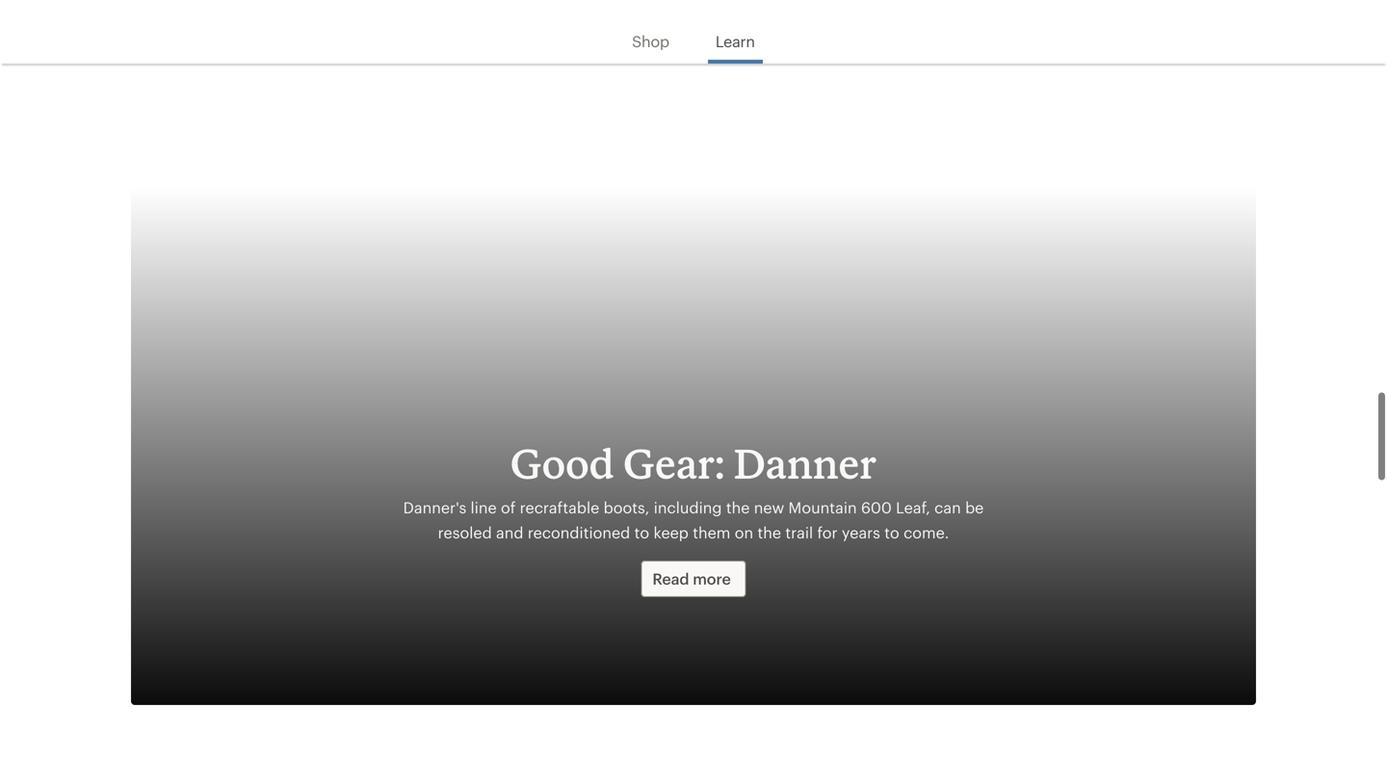 Task type: vqa. For each thing, say whether or not it's contained in the screenshot.
$170.00 corresponding to REI Co-op Flash TT Hiking Boots - Women's
no



Task type: describe. For each thing, give the bounding box(es) containing it.
good gear: danner
[[510, 439, 877, 488]]

0 vertical spatial the
[[726, 499, 750, 517]]

more
[[693, 570, 731, 588]]

danner's line of recraftable boots, including the new mountain 600 leaf, can be resoled and reconditioned to keep them on the trail for years to come.
[[403, 499, 984, 542]]

gear:
[[623, 439, 725, 488]]

for
[[817, 524, 838, 542]]

resoled
[[438, 524, 492, 542]]

be
[[965, 499, 984, 517]]

leaf,
[[896, 499, 930, 517]]

keep
[[654, 524, 689, 542]]

read more link
[[641, 561, 746, 597]]

shop link
[[632, 8, 669, 52]]

1 to from the left
[[634, 524, 649, 542]]

reconditioned
[[528, 524, 630, 542]]

1 vertical spatial the
[[758, 524, 781, 542]]

danner
[[734, 439, 877, 488]]

600
[[861, 499, 892, 517]]

new
[[754, 499, 784, 517]]

of
[[501, 499, 516, 517]]

read more
[[652, 570, 731, 588]]

on
[[735, 524, 753, 542]]

years
[[842, 524, 880, 542]]

and
[[496, 524, 524, 542]]

2 to from the left
[[885, 524, 900, 542]]



Task type: locate. For each thing, give the bounding box(es) containing it.
the
[[726, 499, 750, 517], [758, 524, 781, 542]]

0 horizontal spatial to
[[634, 524, 649, 542]]

to left keep
[[634, 524, 649, 542]]

boots,
[[604, 499, 650, 517]]

to
[[634, 524, 649, 542], [885, 524, 900, 542]]

0 horizontal spatial the
[[726, 499, 750, 517]]

recraftable
[[520, 499, 600, 517]]

good
[[510, 439, 614, 488]]

to down 600
[[885, 524, 900, 542]]

learn link
[[716, 8, 755, 52]]

them
[[693, 524, 731, 542]]

shop
[[632, 32, 669, 50]]

can
[[935, 499, 961, 517]]

the up on
[[726, 499, 750, 517]]

read
[[652, 570, 689, 588]]

1 horizontal spatial to
[[885, 524, 900, 542]]

danner's
[[403, 499, 466, 517]]

line
[[471, 499, 497, 517]]

come.
[[904, 524, 949, 542]]

including
[[654, 499, 722, 517]]

the down new on the right bottom of the page
[[758, 524, 781, 542]]

trail
[[785, 524, 813, 542]]

learn
[[716, 32, 755, 50]]

mountain
[[789, 499, 857, 517]]

1 horizontal spatial the
[[758, 524, 781, 542]]



